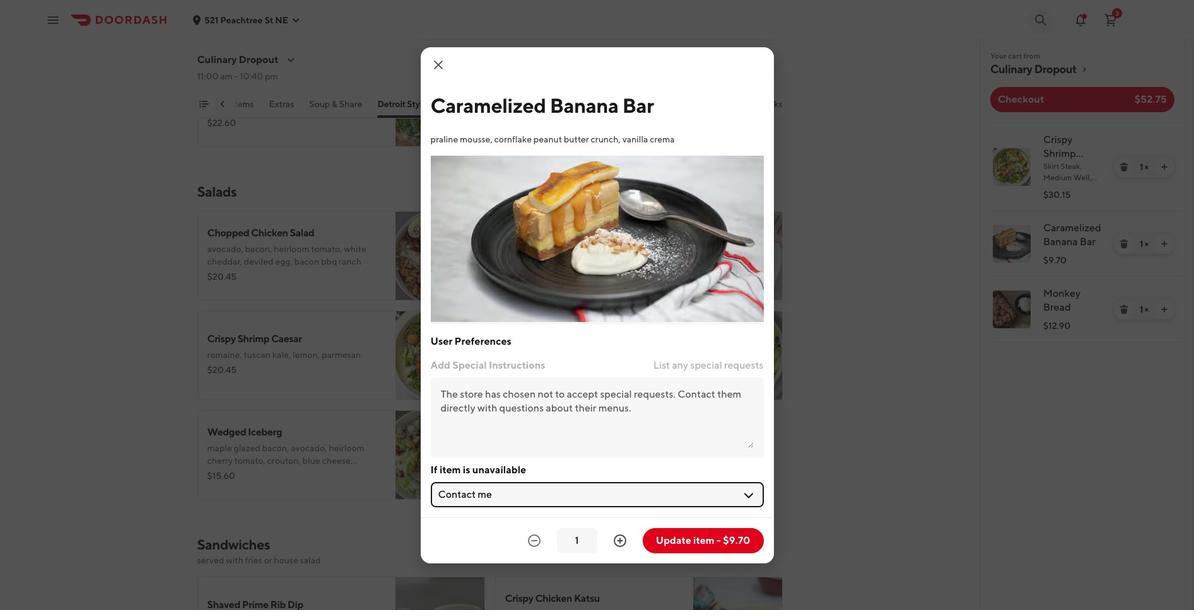 Task type: vqa. For each thing, say whether or not it's contained in the screenshot.
rightmost Order
no



Task type: describe. For each thing, give the bounding box(es) containing it.
update item - $9.70
[[656, 535, 750, 547]]

- for item
[[717, 535, 721, 547]]

tahini
[[505, 269, 528, 280]]

special
[[453, 359, 487, 371]]

bartlett
[[505, 244, 536, 254]]

glazed
[[234, 444, 260, 454]]

1 × for bar
[[1140, 239, 1149, 249]]

popular items
[[198, 99, 254, 109]]

avocado, inside chopped chicken salad avocado, bacon, heirloom tomato, white cheddar, deviled egg, bacon bbq ranch $20.45
[[207, 244, 243, 254]]

drinks
[[757, 99, 783, 109]]

preferences
[[455, 335, 512, 347]]

with
[[226, 556, 243, 566]]

& inside butternut squash & kale bartlett pear, ancient grains, date, pistachio, toasted mulberry, white cheddar, maple tahini vinaigrette
[[585, 227, 592, 239]]

0 vertical spatial salads
[[481, 99, 507, 109]]

salads button
[[481, 98, 507, 118]]

date,
[[618, 244, 639, 254]]

culinary dropout link
[[991, 62, 1175, 77]]

bbq
[[321, 257, 337, 267]]

bacon, for chicken
[[245, 244, 272, 254]]

peachtree
[[220, 15, 263, 25]]

salad for cheap house salad
[[567, 333, 592, 345]]

white inside butternut squash & kale bartlett pear, ancient grains, date, pistachio, toasted mulberry, white cheddar, maple tahini vinaigrette
[[577, 257, 599, 267]]

requests
[[724, 359, 764, 371]]

detroit style pan pizza
[[378, 99, 466, 109]]

tuscan
[[244, 350, 271, 360]]

3 remove item from cart image from the top
[[1119, 305, 1129, 315]]

crouton,
[[267, 456, 301, 466]]

monkey bread
[[1044, 288, 1081, 314]]

medium
[[1044, 173, 1072, 182]]

crema
[[650, 134, 675, 144]]

crispy chicken katsu image
[[693, 577, 783, 611]]

extras
[[269, 99, 294, 109]]

fries
[[245, 556, 262, 566]]

house
[[274, 556, 298, 566]]

maple inside butternut squash & kale bartlett pear, ancient grains, date, pistachio, toasted mulberry, white cheddar, maple tahini vinaigrette
[[637, 257, 662, 267]]

1 horizontal spatial culinary
[[991, 62, 1033, 76]]

shaved prime rib dip image
[[395, 577, 485, 611]]

salad for chopped chicken salad
[[290, 227, 314, 239]]

× for caesar
[[1145, 162, 1149, 172]]

house
[[536, 333, 565, 345]]

if
[[431, 464, 438, 476]]

vinaigrette
[[530, 269, 573, 280]]

bacon, for iceberg
[[262, 444, 289, 454]]

Add Special Instructions text field
[[441, 388, 754, 448]]

$9.15
[[505, 365, 527, 375]]

is
[[463, 464, 470, 476]]

add for wedged iceberg
[[452, 478, 470, 488]]

snacks
[[631, 99, 659, 109]]

no
[[1044, 184, 1054, 194]]

crispy shrimp caesar romaine, tuscan kale, lemon, parmesan $20.45
[[207, 333, 361, 375]]

increase quantity by 1 image
[[612, 533, 628, 549]]

chopped chicken salad avocado, bacon, heirloom tomato, white cheddar, deviled egg, bacon bbq ranch $20.45
[[207, 227, 366, 282]]

butternut squash & kale image
[[693, 211, 783, 301]]

0 horizontal spatial crispy shrimp caesar image
[[395, 311, 485, 401]]

1 horizontal spatial caramelized banana bar image
[[993, 225, 1031, 263]]

3 1 × from the top
[[1140, 305, 1149, 315]]

3 items, open order cart image
[[1104, 12, 1119, 27]]

st
[[265, 15, 274, 25]]

wedged iceberg image
[[395, 411, 485, 500]]

1 $20.45 from the top
[[207, 18, 237, 28]]

0 horizontal spatial culinary dropout
[[197, 54, 279, 66]]

$22.60
[[207, 118, 236, 128]]

crispy shrimp caesar
[[1044, 134, 1076, 174]]

close caramelized banana bar image
[[431, 57, 446, 72]]

shrimp inside skirt steak, medium well, no shrimp $30.15
[[1056, 184, 1080, 194]]

caramelized banana bar dialog
[[421, 47, 774, 564]]

cheddar, inside chopped chicken salad avocado, bacon, heirloom tomato, white cheddar, deviled egg, bacon bbq ranch $20.45
[[207, 257, 242, 267]]

pan
[[428, 99, 444, 109]]

add for butternut squash & kale
[[750, 278, 768, 288]]

black truffle mushroom pizza image
[[395, 57, 485, 147]]

ne
[[275, 15, 288, 25]]

cheap
[[505, 333, 535, 345]]

crispy shrimp caesar image inside list
[[993, 148, 1031, 186]]

skirt steak, medium well, no shrimp $30.15
[[1044, 162, 1092, 200]]

sandwiches served with fries or house salad
[[197, 537, 321, 566]]

instructions
[[489, 359, 545, 371]]

alfredo,
[[265, 90, 296, 100]]

notification bell image
[[1073, 12, 1088, 27]]

chopped
[[207, 227, 249, 239]]

blue
[[302, 456, 320, 466]]

pizza for mushroom
[[315, 73, 338, 85]]

11:00
[[197, 71, 219, 81]]

entrees button
[[585, 98, 616, 118]]

cheese pizza image
[[395, 0, 485, 47]]

onion
[[241, 90, 263, 100]]

crunch,
[[591, 134, 621, 144]]

caramelized for $9.70
[[1044, 222, 1102, 234]]

served
[[197, 556, 224, 566]]

heirloom inside wedged iceberg maple glazed bacon, avocado, heirloom cherry tomato, crouton, blue cheese dressing
[[329, 444, 364, 454]]

add button for cheap house salad
[[743, 373, 775, 393]]

am
[[220, 71, 233, 81]]

1 for bar
[[1140, 239, 1143, 249]]

buttermilk
[[505, 350, 547, 360]]

1 × for caesar
[[1140, 162, 1149, 172]]

tomato, inside wedged iceberg maple glazed bacon, avocado, heirloom cherry tomato, crouton, blue cheese dressing
[[234, 456, 265, 466]]

arugula
[[207, 103, 237, 113]]

monkey
[[1044, 288, 1081, 300]]

11:00 am - 10:40 pm
[[197, 71, 278, 81]]

ranch inside cheap house salad buttermilk ranch $9.15
[[549, 350, 571, 360]]

mousse,
[[460, 134, 493, 144]]

soup
[[309, 99, 330, 109]]

$30.15
[[1044, 190, 1071, 200]]

snacks button
[[631, 98, 659, 118]]

$20.45 inside crispy shrimp caesar romaine, tuscan kale, lemon, parmesan $20.45
[[207, 365, 237, 375]]

add for cheap house salad
[[750, 378, 768, 388]]

cheddar, inside butternut squash & kale bartlett pear, ancient grains, date, pistachio, toasted mulberry, white cheddar, maple tahini vinaigrette
[[601, 257, 635, 267]]

well,
[[1074, 173, 1092, 182]]

peanut
[[534, 134, 562, 144]]

mozzarella
[[297, 90, 341, 100]]

steak,
[[1061, 162, 1082, 171]]

$52.75
[[1135, 93, 1167, 105]]

squash
[[551, 227, 584, 239]]

pm
[[265, 71, 278, 81]]

popular
[[198, 99, 230, 109]]

1 for caesar
[[1140, 162, 1143, 172]]

item for update
[[694, 535, 715, 547]]

cherry
[[207, 456, 233, 466]]

mulberry,
[[537, 257, 575, 267]]

katsu
[[574, 593, 600, 605]]



Task type: locate. For each thing, give the bounding box(es) containing it.
3 button
[[1099, 7, 1124, 32]]

sandwiches up 'peanut'
[[522, 99, 570, 109]]

crispy up skirt
[[1044, 134, 1073, 146]]

1 vertical spatial 1
[[1140, 239, 1143, 249]]

maple up the cherry
[[207, 444, 232, 454]]

bacon, up 'crouton,'
[[262, 444, 289, 454]]

0 vertical spatial tomato,
[[311, 244, 342, 254]]

add button for chopped chicken salad
[[445, 273, 477, 293]]

- for am
[[234, 71, 238, 81]]

dressing
[[207, 469, 241, 479]]

521 peachtree st ne
[[204, 15, 288, 25]]

banana for $9.70
[[1044, 236, 1078, 248]]

maple inside wedged iceberg maple glazed bacon, avocado, heirloom cherry tomato, crouton, blue cheese dressing
[[207, 444, 232, 454]]

1 horizontal spatial $9.70
[[1044, 256, 1067, 266]]

tomato, up the bbq
[[311, 244, 342, 254]]

1 vertical spatial white
[[577, 257, 599, 267]]

banana
[[550, 93, 619, 117], [1044, 236, 1078, 248]]

0 vertical spatial 1 ×
[[1140, 162, 1149, 172]]

salads up mousse,
[[481, 99, 507, 109]]

sandwiches inside sandwiches served with fries or house salad
[[197, 537, 270, 553]]

1 horizontal spatial white
[[577, 257, 599, 267]]

avocado, down chopped
[[207, 244, 243, 254]]

pear,
[[537, 244, 557, 254]]

1 vertical spatial bacon,
[[262, 444, 289, 454]]

0 vertical spatial ×
[[1145, 162, 1149, 172]]

0 vertical spatial add one to cart image
[[1160, 162, 1170, 172]]

$9.70 inside list
[[1044, 256, 1067, 266]]

grains,
[[590, 244, 617, 254]]

caramelized up mousse,
[[431, 93, 546, 117]]

item right update
[[694, 535, 715, 547]]

salad inside chopped chicken salad avocado, bacon, heirloom tomato, white cheddar, deviled egg, bacon bbq ranch $20.45
[[290, 227, 314, 239]]

add one to cart image
[[1160, 162, 1170, 172], [1160, 239, 1170, 249]]

add button for butternut squash & kale
[[743, 273, 775, 293]]

crispy
[[1044, 134, 1073, 146], [207, 333, 236, 345], [505, 593, 534, 605]]

0 vertical spatial banana
[[550, 93, 619, 117]]

$12.90
[[1044, 321, 1071, 331]]

remove item from cart image for bar
[[1119, 239, 1129, 249]]

banana inside dialog
[[550, 93, 619, 117]]

shrimp for crispy shrimp caesar romaine, tuscan kale, lemon, parmesan $20.45
[[238, 333, 269, 345]]

crispy inside crispy shrimp caesar
[[1044, 134, 1073, 146]]

avocado, up "blue"
[[291, 444, 327, 454]]

item
[[440, 464, 461, 476], [694, 535, 715, 547]]

0 vertical spatial maple
[[637, 257, 662, 267]]

1 vertical spatial pizza
[[445, 99, 466, 109]]

caramelized banana bar
[[431, 93, 654, 117], [1044, 222, 1102, 248]]

1 vertical spatial caramelized banana bar
[[1044, 222, 1102, 248]]

caramelized banana bar inside dialog
[[431, 93, 654, 117]]

0 horizontal spatial dropout
[[239, 54, 279, 66]]

dropout up 10:40
[[239, 54, 279, 66]]

1 horizontal spatial heirloom
[[329, 444, 364, 454]]

2 add one to cart image from the top
[[1160, 239, 1170, 249]]

culinary
[[197, 54, 237, 66], [991, 62, 1033, 76]]

caesar for crispy shrimp caesar romaine, tuscan kale, lemon, parmesan $20.45
[[271, 333, 302, 345]]

2 $20.45 from the top
[[207, 272, 237, 282]]

& inside button
[[332, 99, 338, 109]]

2 horizontal spatial crispy
[[1044, 134, 1073, 146]]

0 horizontal spatial pizza
[[315, 73, 338, 85]]

crispy down decrease quantity by 1 icon
[[505, 593, 534, 605]]

iceberg
[[248, 427, 282, 439]]

caramelized for praline mousse, cornflake peanut butter crunch, vanilla crema
[[431, 93, 546, 117]]

pizza
[[315, 73, 338, 85], [445, 99, 466, 109]]

smoked
[[207, 90, 239, 100]]

1 vertical spatial crispy
[[207, 333, 236, 345]]

0 horizontal spatial salads
[[197, 184, 237, 200]]

avocado,
[[207, 244, 243, 254], [291, 444, 327, 454]]

0 horizontal spatial caramelized banana bar image
[[431, 156, 764, 322]]

bacon, inside wedged iceberg maple glazed bacon, avocado, heirloom cherry tomato, crouton, blue cheese dressing
[[262, 444, 289, 454]]

$20.45 down chopped
[[207, 272, 237, 282]]

1 horizontal spatial cheddar,
[[601, 257, 635, 267]]

culinary up 11:00
[[197, 54, 237, 66]]

sandwiches for sandwiches served with fries or house salad
[[197, 537, 270, 553]]

0 vertical spatial ranch
[[339, 257, 362, 267]]

banana down $30.15
[[1044, 236, 1078, 248]]

&
[[332, 99, 338, 109], [585, 227, 592, 239]]

entrees
[[585, 99, 616, 109]]

your
[[991, 51, 1007, 61]]

add one to cart image
[[1160, 305, 1170, 315]]

- right am
[[234, 71, 238, 81]]

1 horizontal spatial avocado,
[[291, 444, 327, 454]]

$20.45
[[207, 18, 237, 28], [207, 272, 237, 282], [207, 365, 237, 375]]

dropout down from
[[1035, 62, 1077, 76]]

sandwiches
[[522, 99, 570, 109], [197, 537, 270, 553]]

add
[[452, 278, 470, 288], [750, 278, 768, 288], [431, 359, 451, 371], [750, 378, 768, 388], [452, 478, 470, 488]]

$20.45 inside chopped chicken salad avocado, bacon, heirloom tomato, white cheddar, deviled egg, bacon bbq ranch $20.45
[[207, 272, 237, 282]]

1 horizontal spatial ranch
[[549, 350, 571, 360]]

user
[[431, 335, 453, 347]]

shrimp up skirt
[[1044, 148, 1076, 160]]

2 × from the top
[[1145, 239, 1149, 249]]

1 vertical spatial caesar
[[271, 333, 302, 345]]

0 horizontal spatial avocado,
[[207, 244, 243, 254]]

tomato, inside chopped chicken salad avocado, bacon, heirloom tomato, white cheddar, deviled egg, bacon bbq ranch $20.45
[[311, 244, 342, 254]]

0 horizontal spatial culinary
[[197, 54, 237, 66]]

caramelized banana bar for praline mousse, cornflake peanut butter crunch, vanilla crema
[[431, 93, 654, 117]]

salad right the house
[[567, 333, 592, 345]]

1 horizontal spatial crispy shrimp caesar image
[[993, 148, 1031, 186]]

sandwiches button
[[522, 98, 570, 118]]

1 vertical spatial crispy shrimp caesar image
[[395, 311, 485, 401]]

2 1 from the top
[[1140, 239, 1143, 249]]

1 vertical spatial banana
[[1044, 236, 1078, 248]]

cheese,
[[342, 90, 373, 100]]

0 vertical spatial crispy
[[1044, 134, 1073, 146]]

sandwiches for sandwiches
[[522, 99, 570, 109]]

caesar inside crispy shrimp caesar romaine, tuscan kale, lemon, parmesan $20.45
[[271, 333, 302, 345]]

chicken for chopped
[[251, 227, 288, 239]]

2 vertical spatial $20.45
[[207, 365, 237, 375]]

× for bar
[[1145, 239, 1149, 249]]

add button for wedged iceberg
[[445, 473, 477, 493]]

1 horizontal spatial tomato,
[[311, 244, 342, 254]]

caesar for crispy shrimp caesar
[[1044, 162, 1076, 174]]

item for if
[[440, 464, 461, 476]]

chicken left katsu
[[535, 593, 572, 605]]

-
[[234, 71, 238, 81], [717, 535, 721, 547]]

1 add one to cart image from the top
[[1160, 162, 1170, 172]]

caramelized banana bar inside list
[[1044, 222, 1102, 248]]

521 peachtree st ne button
[[192, 15, 301, 25]]

ranch inside chopped chicken salad avocado, bacon, heirloom tomato, white cheddar, deviled egg, bacon bbq ranch $20.45
[[339, 257, 362, 267]]

shrimp down medium
[[1056, 184, 1080, 194]]

1 horizontal spatial caramelized
[[1044, 222, 1102, 234]]

cheddar, down "date," at the right of page
[[601, 257, 635, 267]]

bar for $9.70
[[1080, 236, 1096, 248]]

bacon, up the 'deviled'
[[245, 244, 272, 254]]

caramelized banana bar for $9.70
[[1044, 222, 1102, 248]]

dropout
[[239, 54, 279, 66], [1035, 62, 1077, 76]]

0 horizontal spatial maple
[[207, 444, 232, 454]]

0 horizontal spatial white
[[344, 244, 366, 254]]

banana for praline mousse, cornflake peanut butter crunch, vanilla crema
[[550, 93, 619, 117]]

0 vertical spatial caesar
[[1044, 162, 1076, 174]]

dropout inside the culinary dropout link
[[1035, 62, 1077, 76]]

0 vertical spatial chicken
[[251, 227, 288, 239]]

1 cheddar, from the left
[[207, 257, 242, 267]]

1 horizontal spatial bar
[[1080, 236, 1096, 248]]

1 vertical spatial avocado,
[[291, 444, 327, 454]]

0 vertical spatial $20.45
[[207, 18, 237, 28]]

1 1 from the top
[[1140, 162, 1143, 172]]

soup & share
[[309, 99, 362, 109]]

1 horizontal spatial salads
[[481, 99, 507, 109]]

crispy inside crispy shrimp caesar romaine, tuscan kale, lemon, parmesan $20.45
[[207, 333, 236, 345]]

$9.70 up crispy chicken katsu image
[[723, 535, 750, 547]]

cheap house salad image
[[693, 311, 783, 401]]

1 horizontal spatial pizza
[[445, 99, 466, 109]]

bar up monkey
[[1080, 236, 1096, 248]]

1 × from the top
[[1145, 162, 1149, 172]]

skirt
[[1044, 162, 1060, 171]]

pizza inside "black truffle mushroom pizza smoked onion alfredo, mozzarella cheese, arugula $22.60"
[[315, 73, 338, 85]]

1 vertical spatial 1 ×
[[1140, 239, 1149, 249]]

unavailable
[[472, 464, 526, 476]]

remove item from cart image
[[1119, 162, 1129, 172], [1119, 239, 1129, 249], [1119, 305, 1129, 315]]

sandwiches up with
[[197, 537, 270, 553]]

ranch
[[339, 257, 362, 267], [549, 350, 571, 360]]

bacon, inside chopped chicken salad avocado, bacon, heirloom tomato, white cheddar, deviled egg, bacon bbq ranch $20.45
[[245, 244, 272, 254]]

0 horizontal spatial item
[[440, 464, 461, 476]]

2 vertical spatial shrimp
[[238, 333, 269, 345]]

2 1 × from the top
[[1140, 239, 1149, 249]]

cheddar,
[[207, 257, 242, 267], [601, 257, 635, 267]]

decrease quantity by 1 image
[[527, 533, 542, 549]]

1 vertical spatial caramelized
[[1044, 222, 1102, 234]]

pizza right pan
[[445, 99, 466, 109]]

or
[[264, 556, 272, 566]]

1 vertical spatial $9.70
[[723, 535, 750, 547]]

0 vertical spatial avocado,
[[207, 244, 243, 254]]

pistachio,
[[640, 244, 679, 254]]

update
[[656, 535, 691, 547]]

scroll menu navigation left image
[[217, 99, 227, 109]]

add inside caramelized banana bar dialog
[[431, 359, 451, 371]]

521
[[204, 15, 219, 25]]

user preferences
[[431, 335, 512, 347]]

0 vertical spatial item
[[440, 464, 461, 476]]

caramelized down $30.15
[[1044, 222, 1102, 234]]

add one to cart image for crispy shrimp caesar
[[1160, 162, 1170, 172]]

remove item from cart image for caesar
[[1119, 162, 1129, 172]]

item right the "if"
[[440, 464, 461, 476]]

1 vertical spatial shrimp
[[1056, 184, 1080, 194]]

list
[[654, 359, 670, 371]]

update item - $9.70 button
[[643, 528, 764, 554]]

culinary dropout
[[197, 54, 279, 66], [991, 62, 1077, 76]]

bar inside dialog
[[623, 93, 654, 117]]

1 vertical spatial tomato,
[[234, 456, 265, 466]]

2 vertical spatial ×
[[1145, 305, 1149, 315]]

1 vertical spatial bar
[[1080, 236, 1096, 248]]

0 vertical spatial 1
[[1140, 162, 1143, 172]]

& left kale
[[585, 227, 592, 239]]

0 horizontal spatial ranch
[[339, 257, 362, 267]]

vanilla
[[623, 134, 648, 144]]

black
[[207, 73, 232, 85]]

1 vertical spatial chicken
[[535, 593, 572, 605]]

caramelized banana bar image
[[431, 156, 764, 322], [993, 225, 1031, 263]]

0 vertical spatial caramelized
[[431, 93, 546, 117]]

×
[[1145, 162, 1149, 172], [1145, 239, 1149, 249], [1145, 305, 1149, 315]]

bar
[[623, 93, 654, 117], [1080, 236, 1096, 248]]

$20.45 down "romaine,"
[[207, 365, 237, 375]]

lemon,
[[293, 350, 320, 360]]

1 vertical spatial ×
[[1145, 239, 1149, 249]]

2 vertical spatial 1
[[1140, 305, 1143, 315]]

0 horizontal spatial banana
[[550, 93, 619, 117]]

banana up butter
[[550, 93, 619, 117]]

1 horizontal spatial maple
[[637, 257, 662, 267]]

drinks button
[[757, 98, 783, 118]]

$20.45 left st on the left
[[207, 18, 237, 28]]

0 vertical spatial $9.70
[[1044, 256, 1067, 266]]

1 horizontal spatial crispy
[[505, 593, 534, 605]]

0 horizontal spatial $9.70
[[723, 535, 750, 547]]

1 horizontal spatial caramelized banana bar
[[1044, 222, 1102, 248]]

culinary dropout down from
[[991, 62, 1077, 76]]

culinary dropout up '11:00 am - 10:40 pm'
[[197, 54, 279, 66]]

crispy for crispy chicken katsu
[[505, 593, 534, 605]]

salad
[[300, 556, 321, 566]]

heirloom inside chopped chicken salad avocado, bacon, heirloom tomato, white cheddar, deviled egg, bacon bbq ranch $20.45
[[274, 244, 310, 254]]

crispy shrimp caesar image
[[993, 148, 1031, 186], [395, 311, 485, 401]]

deviled
[[244, 257, 274, 267]]

3 $20.45 from the top
[[207, 365, 237, 375]]

1 vertical spatial remove item from cart image
[[1119, 239, 1129, 249]]

item inside 'button'
[[694, 535, 715, 547]]

wedged iceberg maple glazed bacon, avocado, heirloom cherry tomato, crouton, blue cheese dressing
[[207, 427, 364, 479]]

1 horizontal spatial culinary dropout
[[991, 62, 1077, 76]]

ranch down the house
[[549, 350, 571, 360]]

black truffle mushroom pizza smoked onion alfredo, mozzarella cheese, arugula $22.60
[[207, 73, 373, 128]]

open menu image
[[45, 12, 61, 27]]

truffle
[[234, 73, 263, 85]]

banana inside list
[[1044, 236, 1078, 248]]

$9.70 inside 'button'
[[723, 535, 750, 547]]

10:40
[[240, 71, 263, 81]]

parmesan
[[322, 350, 361, 360]]

0 vertical spatial bar
[[623, 93, 654, 117]]

shrimp up tuscan at the left bottom of the page
[[238, 333, 269, 345]]

salad up bacon
[[290, 227, 314, 239]]

0 vertical spatial heirloom
[[274, 244, 310, 254]]

0 horizontal spatial caesar
[[271, 333, 302, 345]]

0 horizontal spatial sandwiches
[[197, 537, 270, 553]]

salad inside cheap house salad buttermilk ranch $9.15
[[567, 333, 592, 345]]

salads
[[481, 99, 507, 109], [197, 184, 237, 200]]

1 vertical spatial ranch
[[549, 350, 571, 360]]

0 horizontal spatial crispy
[[207, 333, 236, 345]]

cheddar, down chopped
[[207, 257, 242, 267]]

salad
[[290, 227, 314, 239], [567, 333, 592, 345]]

heirloom up egg,
[[274, 244, 310, 254]]

1 1 × from the top
[[1140, 162, 1149, 172]]

white inside chopped chicken salad avocado, bacon, heirloom tomato, white cheddar, deviled egg, bacon bbq ranch $20.45
[[344, 244, 366, 254]]

0 horizontal spatial tomato,
[[234, 456, 265, 466]]

add one to cart image for caramelized banana bar
[[1160, 239, 1170, 249]]

0 vertical spatial &
[[332, 99, 338, 109]]

bar up vanilla on the top right
[[623, 93, 654, 117]]

soup & share button
[[309, 98, 362, 118]]

crispy for crispy shrimp caesar romaine, tuscan kale, lemon, parmesan $20.45
[[207, 333, 236, 345]]

list any special requests
[[654, 359, 764, 371]]

1 vertical spatial $20.45
[[207, 272, 237, 282]]

pizza for pan
[[445, 99, 466, 109]]

list containing crispy shrimp caesar
[[981, 122, 1185, 343]]

crispy up "romaine,"
[[207, 333, 236, 345]]

- inside update item - $9.70 'button'
[[717, 535, 721, 547]]

1 horizontal spatial chicken
[[535, 593, 572, 605]]

0 horizontal spatial chicken
[[251, 227, 288, 239]]

shrimp for crispy shrimp caesar
[[1044, 148, 1076, 160]]

kale
[[594, 227, 614, 239]]

share
[[339, 99, 362, 109]]

0 horizontal spatial -
[[234, 71, 238, 81]]

2 vertical spatial remove item from cart image
[[1119, 305, 1129, 315]]

1 remove item from cart image from the top
[[1119, 162, 1129, 172]]

2 vertical spatial 1 ×
[[1140, 305, 1149, 315]]

add for chopped chicken salad
[[452, 278, 470, 288]]

bar inside caramelized banana bar
[[1080, 236, 1096, 248]]

maple down the pistachio,
[[637, 257, 662, 267]]

pizza up mozzarella
[[315, 73, 338, 85]]

2 cheddar, from the left
[[601, 257, 635, 267]]

butternut squash & kale bartlett pear, ancient grains, date, pistachio, toasted mulberry, white cheddar, maple tahini vinaigrette
[[505, 227, 679, 280]]

crispy for crispy shrimp caesar
[[1044, 134, 1073, 146]]

chicken inside chopped chicken salad avocado, bacon, heirloom tomato, white cheddar, deviled egg, bacon bbq ranch $20.45
[[251, 227, 288, 239]]

chicken
[[251, 227, 288, 239], [535, 593, 572, 605]]

butternut
[[505, 227, 549, 239]]

monkey bread image
[[993, 291, 1031, 329]]

list
[[981, 122, 1185, 343]]

heirloom
[[274, 244, 310, 254], [329, 444, 364, 454]]

caramelized inside dialog
[[431, 93, 546, 117]]

$9.70 up monkey
[[1044, 256, 1067, 266]]

0 horizontal spatial caramelized
[[431, 93, 546, 117]]

caramelized banana bar up 'peanut'
[[431, 93, 654, 117]]

1 horizontal spatial banana
[[1044, 236, 1078, 248]]

mushroom
[[265, 73, 313, 85]]

bar for praline mousse, cornflake peanut butter crunch, vanilla crema
[[623, 93, 654, 117]]

style
[[407, 99, 427, 109]]

0 vertical spatial crispy shrimp caesar image
[[993, 148, 1031, 186]]

Current quantity is 1 number field
[[564, 534, 590, 548]]

bread
[[1044, 302, 1071, 314]]

0 horizontal spatial &
[[332, 99, 338, 109]]

chopped chicken salad image
[[395, 211, 485, 301]]

your cart from
[[991, 51, 1041, 61]]

0 vertical spatial shrimp
[[1044, 148, 1076, 160]]

items
[[232, 99, 254, 109]]

heirloom up cheese
[[329, 444, 364, 454]]

butter
[[564, 134, 589, 144]]

0 vertical spatial white
[[344, 244, 366, 254]]

chicken for crispy
[[535, 593, 572, 605]]

3 × from the top
[[1145, 305, 1149, 315]]

2 remove item from cart image from the top
[[1119, 239, 1129, 249]]

1
[[1140, 162, 1143, 172], [1140, 239, 1143, 249], [1140, 305, 1143, 315]]

1 vertical spatial heirloom
[[329, 444, 364, 454]]

0 horizontal spatial heirloom
[[274, 244, 310, 254]]

pepperoni & italian sausage pizza image
[[693, 0, 783, 47]]

salads up chopped
[[197, 184, 237, 200]]

tomato, down glazed
[[234, 456, 265, 466]]

0 vertical spatial bacon,
[[245, 244, 272, 254]]

kale,
[[272, 350, 291, 360]]

- right update
[[717, 535, 721, 547]]

caramelized banana bar down $30.15
[[1044, 222, 1102, 248]]

caesar inside crispy shrimp caesar
[[1044, 162, 1076, 174]]

bacon
[[294, 257, 319, 267]]

3
[[1116, 9, 1119, 17]]

wedged
[[207, 427, 246, 439]]

1 horizontal spatial salad
[[567, 333, 592, 345]]

1 horizontal spatial dropout
[[1035, 62, 1077, 76]]

0 vertical spatial -
[[234, 71, 238, 81]]

1 vertical spatial salad
[[567, 333, 592, 345]]

3 1 from the top
[[1140, 305, 1143, 315]]

shrimp inside crispy shrimp caesar romaine, tuscan kale, lemon, parmesan $20.45
[[238, 333, 269, 345]]

1 vertical spatial maple
[[207, 444, 232, 454]]

culinary down cart
[[991, 62, 1033, 76]]

white
[[344, 244, 366, 254], [577, 257, 599, 267]]

avocado, inside wedged iceberg maple glazed bacon, avocado, heirloom cherry tomato, crouton, blue cheese dressing
[[291, 444, 327, 454]]

ranch right the bbq
[[339, 257, 362, 267]]

1 horizontal spatial item
[[694, 535, 715, 547]]

chicken up the 'deviled'
[[251, 227, 288, 239]]

0 vertical spatial caramelized banana bar
[[431, 93, 654, 117]]

& right soup on the left of the page
[[332, 99, 338, 109]]

0 horizontal spatial cheddar,
[[207, 257, 242, 267]]



